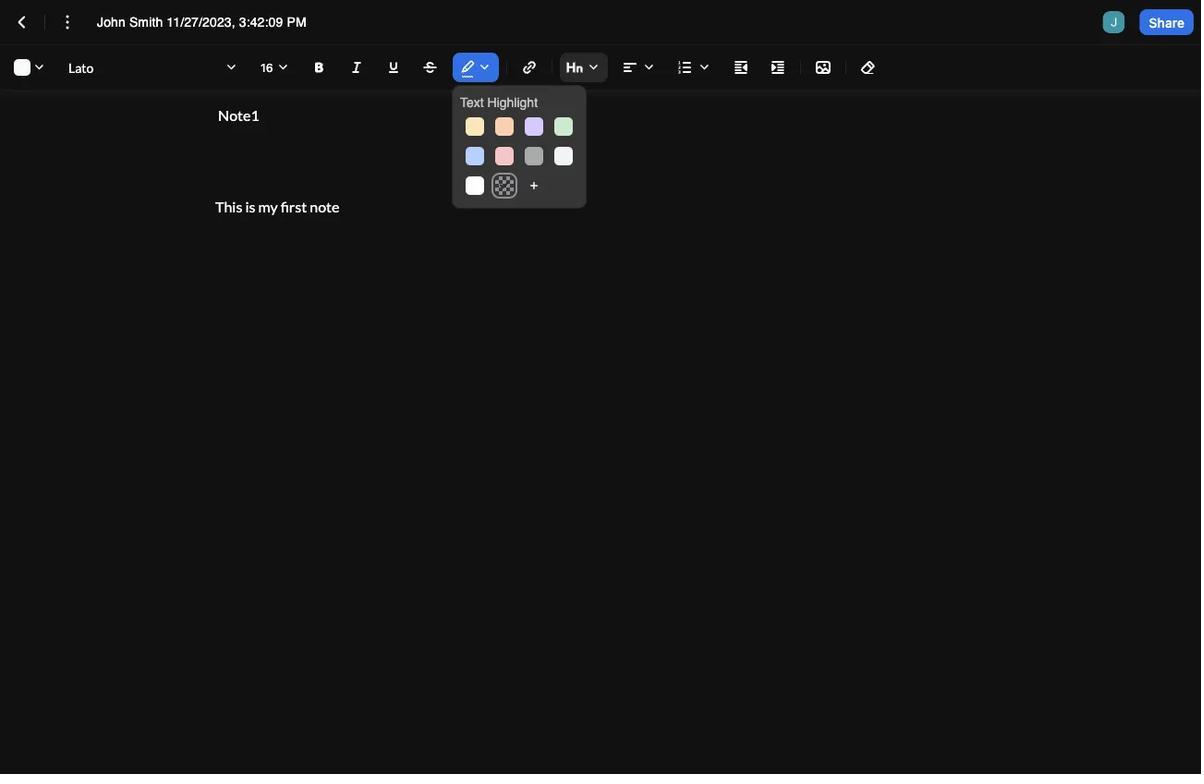 Task type: describe. For each thing, give the bounding box(es) containing it.
underline image
[[383, 56, 405, 79]]

red menu item
[[495, 147, 514, 165]]

orange menu item
[[495, 117, 514, 136]]

share
[[1150, 15, 1185, 30]]

more image
[[56, 11, 79, 33]]

decrease indent image
[[730, 56, 752, 79]]

john smith image
[[1103, 11, 1126, 33]]

16
[[261, 61, 273, 74]]

clear style image
[[858, 56, 880, 79]]

my
[[258, 198, 278, 216]]

note1
[[215, 106, 259, 124]]

italic image
[[346, 56, 368, 79]]

text
[[460, 95, 484, 110]]

transparent menu item
[[495, 177, 514, 195]]

yellow menu item
[[466, 117, 484, 136]]

blue menu item
[[466, 147, 484, 165]]

first
[[281, 198, 307, 216]]

this
[[215, 198, 243, 216]]

white menu item
[[466, 177, 484, 195]]

text highlight
[[460, 95, 538, 110]]

black menu item
[[525, 147, 544, 165]]



Task type: vqa. For each thing, say whether or not it's contained in the screenshot.
Profile Picture
no



Task type: locate. For each thing, give the bounding box(es) containing it.
insert image image
[[813, 56, 835, 79]]

bold image
[[309, 56, 331, 79]]

text highlight menu
[[453, 86, 586, 208]]

strikethrough image
[[420, 56, 442, 79]]

highlight
[[488, 95, 538, 110]]

share button
[[1140, 9, 1194, 35]]

transparent image
[[500, 182, 509, 190]]

increase indent image
[[767, 56, 789, 79]]

link image
[[519, 56, 541, 79]]

green menu item
[[555, 117, 573, 136]]

16 button
[[253, 53, 298, 82]]

this is my first note
[[215, 198, 340, 216]]

lato button
[[61, 53, 246, 82]]

note
[[310, 198, 340, 216]]

lato
[[68, 60, 94, 75]]

is
[[245, 198, 256, 216]]

gray menu item
[[555, 147, 573, 165]]

all notes image
[[11, 11, 33, 33]]

purple menu item
[[525, 117, 544, 136]]

None text field
[[97, 13, 329, 31]]



